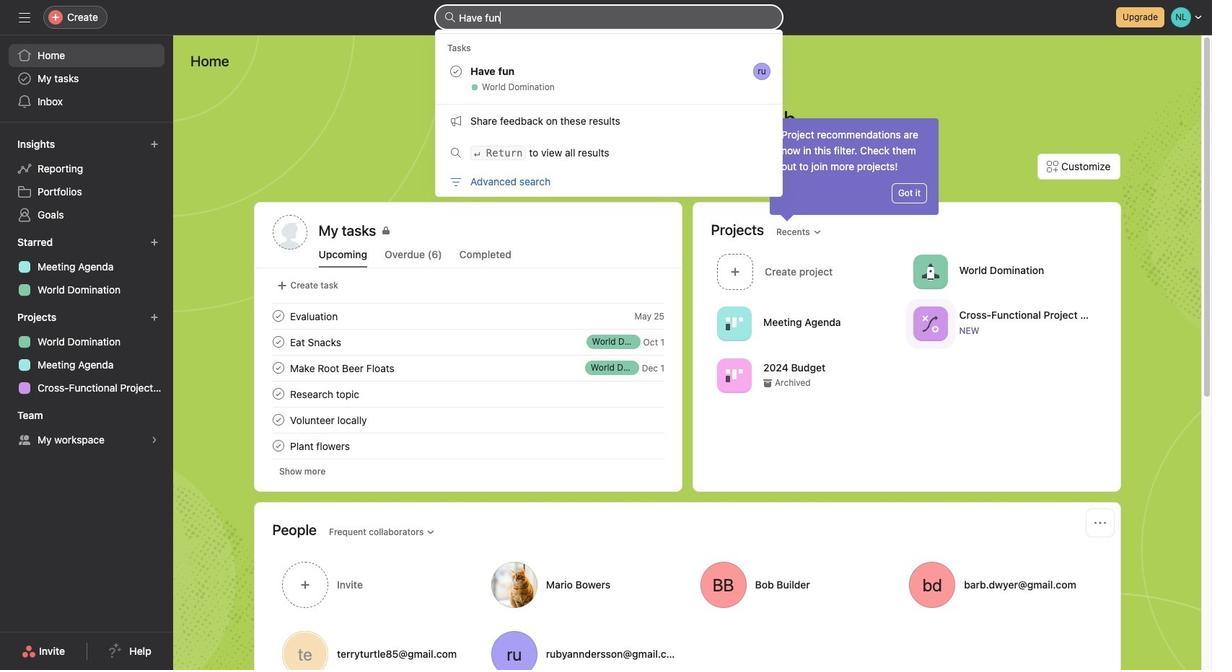 Task type: locate. For each thing, give the bounding box(es) containing it.
3 list item from the top
[[255, 355, 681, 381]]

mark complete image for 1st list item from the top of the page
[[269, 307, 287, 325]]

mark complete checkbox inside list item
[[269, 307, 287, 325]]

2 mark complete checkbox from the top
[[269, 359, 287, 377]]

1 vertical spatial mark complete image
[[269, 359, 287, 377]]

2 vertical spatial mark complete image
[[269, 411, 287, 429]]

3 mark complete image from the top
[[269, 437, 287, 455]]

Mark complete checkbox
[[269, 307, 287, 325], [269, 411, 287, 429]]

1 vertical spatial mark complete checkbox
[[269, 411, 287, 429]]

mark complete image for mark complete checkbox for first list item from the bottom of the page
[[269, 437, 287, 455]]

mark complete image
[[269, 307, 287, 325], [269, 359, 287, 377], [269, 411, 287, 429]]

2 board image from the top
[[725, 367, 743, 384]]

2 vertical spatial mark complete image
[[269, 437, 287, 455]]

new insights image
[[150, 140, 159, 149]]

line_and_symbols image
[[921, 315, 939, 332]]

mark complete image for mark complete checkbox associated with 4th list item from the top of the page
[[269, 385, 287, 403]]

1 mark complete image from the top
[[269, 333, 287, 351]]

teams element
[[0, 403, 173, 455]]

3 mark complete checkbox from the top
[[269, 385, 287, 403]]

board image
[[725, 315, 743, 332], [725, 367, 743, 384]]

0 vertical spatial board image
[[725, 315, 743, 332]]

2 mark complete checkbox from the top
[[269, 411, 287, 429]]

see details, my workspace image
[[150, 436, 159, 444]]

None field
[[436, 6, 782, 29]]

1 mark complete checkbox from the top
[[269, 333, 287, 351]]

rocket image
[[921, 263, 939, 280]]

mark complete checkbox for 4th list item from the top of the page
[[269, 385, 287, 403]]

add items to starred image
[[150, 238, 159, 247]]

1 mark complete image from the top
[[269, 307, 287, 325]]

0 vertical spatial mark complete image
[[269, 333, 287, 351]]

4 mark complete checkbox from the top
[[269, 437, 287, 455]]

1 mark complete checkbox from the top
[[269, 307, 287, 325]]

Mark complete checkbox
[[269, 333, 287, 351], [269, 359, 287, 377], [269, 385, 287, 403], [269, 437, 287, 455]]

actions image
[[1094, 517, 1106, 529]]

projects element
[[0, 304, 173, 403]]

2 mark complete image from the top
[[269, 385, 287, 403]]

tooltip
[[770, 118, 939, 219]]

add profile photo image
[[272, 215, 307, 250]]

Search tasks, projects, and more text field
[[436, 6, 782, 29]]

1 vertical spatial mark complete image
[[269, 385, 287, 403]]

3 mark complete image from the top
[[269, 411, 287, 429]]

2 mark complete image from the top
[[269, 359, 287, 377]]

mark complete checkbox for second list item from the top
[[269, 333, 287, 351]]

list item
[[255, 303, 681, 329], [255, 329, 681, 355], [255, 355, 681, 381], [255, 381, 681, 407], [255, 433, 681, 459]]

1 board image from the top
[[725, 315, 743, 332]]

mark complete checkbox for 3rd list item from the bottom
[[269, 359, 287, 377]]

1 vertical spatial board image
[[725, 367, 743, 384]]

2 list item from the top
[[255, 329, 681, 355]]

0 vertical spatial mark complete image
[[269, 307, 287, 325]]

insights element
[[0, 131, 173, 229]]

0 vertical spatial mark complete checkbox
[[269, 307, 287, 325]]

mark complete image
[[269, 333, 287, 351], [269, 385, 287, 403], [269, 437, 287, 455]]



Task type: describe. For each thing, give the bounding box(es) containing it.
new project or portfolio image
[[150, 313, 159, 322]]

hide sidebar image
[[19, 12, 30, 23]]

mark complete checkbox for first list item from the bottom of the page
[[269, 437, 287, 455]]

1 list item from the top
[[255, 303, 681, 329]]

prominent image
[[444, 12, 456, 23]]

mark complete image for second list item from the top mark complete checkbox
[[269, 333, 287, 351]]

global element
[[0, 35, 173, 122]]

starred element
[[0, 229, 173, 304]]

5 list item from the top
[[255, 433, 681, 459]]

4 list item from the top
[[255, 381, 681, 407]]

mark complete image for 3rd list item from the bottom
[[269, 359, 287, 377]]



Task type: vqa. For each thing, say whether or not it's contained in the screenshot.
rightmost ARE
no



